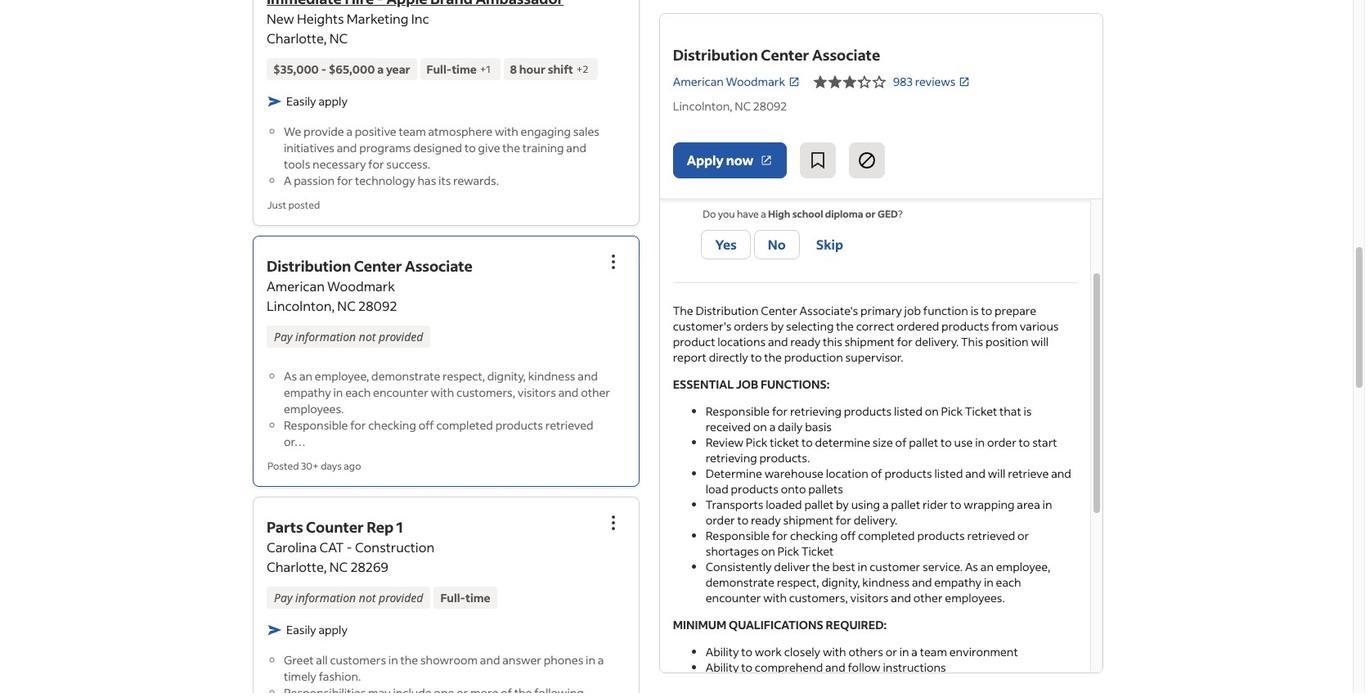 Task type: locate. For each thing, give the bounding box(es) containing it.
an inside responsible for retrieving products listed on pick ticket that is received on a daily basis review pick ticket to determine size of pallet to use in order to start retrieving products. determine warehouse location of products listed and will retrieve and load products onto pallets transports loaded pallet by using a pallet rider to wrapping area in order to ready shipment for delivery. responsible for checking off completed products retrieved or shortages on pick ticket consistently deliver the best in customer service. as an employee, demonstrate respect, dignity, kindness and empathy in each encounter with customers, visitors and other employees.
[[981, 559, 994, 574]]

1 charlotte, from the top
[[267, 29, 327, 47]]

1 vertical spatial customers,
[[789, 590, 848, 606]]

1 vertical spatial order
[[706, 512, 735, 528]]

pallets
[[809, 481, 843, 497]]

1 apply from the top
[[319, 93, 348, 109]]

timely
[[284, 669, 317, 684]]

as inside 'as an employee, demonstrate respect, dignity, kindness and empathy in each encounter with customers, visitors and other employees. responsible for checking off completed products retrieved or…'
[[284, 368, 297, 384]]

easily apply up provide
[[286, 93, 348, 109]]

charlotte, down carolina
[[267, 558, 327, 575]]

1 vertical spatial as
[[965, 559, 979, 574]]

employees.
[[284, 401, 344, 416], [945, 590, 1005, 606]]

pick
[[941, 403, 963, 419], [746, 434, 768, 450], [778, 543, 800, 559]]

2 charlotte, from the top
[[267, 558, 327, 575]]

distribution down posted
[[267, 256, 351, 276]]

1 horizontal spatial shipment
[[845, 334, 895, 349]]

in right others
[[900, 644, 910, 660]]

completed inside responsible for retrieving products listed on pick ticket that is received on a daily basis review pick ticket to determine size of pallet to use in order to start retrieving products. determine warehouse location of products listed and will retrieve and load products onto pallets transports loaded pallet by using a pallet rider to wrapping area in order to ready shipment for delivery. responsible for checking off completed products retrieved or shortages on pick ticket consistently deliver the best in customer service. as an employee, demonstrate respect, dignity, kindness and empathy in each encounter with customers, visitors and other employees.
[[858, 528, 915, 543]]

as up or…
[[284, 368, 297, 384]]

0 vertical spatial retrieved
[[546, 417, 594, 433]]

for
[[368, 156, 384, 172], [337, 173, 353, 188], [897, 334, 913, 349], [772, 403, 788, 419], [350, 417, 366, 433], [836, 512, 852, 528], [772, 528, 788, 543]]

empathy up or…
[[284, 385, 331, 400]]

selecting
[[786, 318, 834, 334]]

2 information from the top
[[295, 590, 356, 606]]

1 vertical spatial american
[[267, 277, 325, 295]]

1 horizontal spatial delivery.
[[915, 334, 959, 349]]

983 reviews link
[[894, 74, 971, 89]]

a right others
[[912, 644, 918, 660]]

1 provided from the top
[[379, 329, 423, 344]]

reviews
[[915, 74, 956, 89]]

in up days
[[333, 385, 343, 400]]

1 vertical spatial lincolnton,
[[267, 297, 335, 314]]

the inside we provide a positive team atmosphere with engaging sales initiatives and programs designed to give the training and tools necessary for success. a passion for technology has its rewards.
[[503, 140, 520, 155]]

0 vertical spatial or
[[866, 208, 876, 220]]

0 vertical spatial employee,
[[315, 368, 369, 384]]

0 vertical spatial of
[[896, 434, 907, 450]]

0 horizontal spatial +
[[480, 63, 486, 75]]

28092 down distribution center associate button
[[358, 297, 397, 314]]

0 vertical spatial apply
[[319, 93, 348, 109]]

the right "give"
[[503, 140, 520, 155]]

order down load on the bottom right of the page
[[706, 512, 735, 528]]

all
[[316, 652, 328, 668]]

shipment inside the distribution center associate's primary job function is to prepare customer's orders by selecting the correct ordered products from various product locations and ready this shipment for delivery. this position will report directly to the production supervisor.
[[845, 334, 895, 349]]

1 inside parts counter rep 1 carolina cat - construction charlotte, nc 28269
[[397, 517, 403, 537]]

american down distribution center associate button
[[267, 277, 325, 295]]

pallet
[[909, 434, 939, 450], [805, 497, 834, 512], [891, 497, 921, 512]]

pick left ticket
[[746, 434, 768, 450]]

1 vertical spatial pay
[[274, 590, 292, 606]]

the left correct
[[836, 318, 854, 334]]

charlotte,
[[267, 29, 327, 47], [267, 558, 327, 575]]

2 pay information not provided from the top
[[274, 590, 423, 606]]

0 horizontal spatial or
[[866, 208, 876, 220]]

or right others
[[886, 644, 897, 660]]

apply up provide
[[319, 93, 348, 109]]

1 information from the top
[[295, 329, 356, 344]]

retrieving down received
[[706, 450, 758, 466]]

1 horizontal spatial +
[[577, 63, 583, 75]]

have
[[737, 208, 759, 220]]

1 horizontal spatial 1
[[486, 63, 491, 75]]

information for distribution
[[295, 329, 356, 344]]

1 vertical spatial dignity,
[[822, 574, 860, 590]]

ready left this
[[791, 334, 821, 349]]

lincolnton, down distribution center associate button
[[267, 297, 335, 314]]

1 vertical spatial delivery.
[[854, 512, 898, 528]]

of right location
[[871, 466, 883, 481]]

pay information not provided down 28269
[[274, 590, 423, 606]]

1 easily from the top
[[286, 93, 316, 109]]

for down "functions:"
[[772, 403, 788, 419]]

order down that on the bottom right of page
[[988, 434, 1017, 450]]

0 horizontal spatial woodmark
[[327, 277, 395, 295]]

1 inside the full-time + 1
[[486, 63, 491, 75]]

delivery. down function on the right of page
[[915, 334, 959, 349]]

0 horizontal spatial ready
[[751, 512, 781, 528]]

1 vertical spatial checking
[[790, 528, 838, 543]]

2 vertical spatial or
[[886, 644, 897, 660]]

28092 down american woodmark 'link'
[[753, 98, 787, 114]]

employee, inside 'as an employee, demonstrate respect, dignity, kindness and empathy in each encounter with customers, visitors and other employees. responsible for checking off completed products retrieved or…'
[[315, 368, 369, 384]]

woodmark
[[726, 74, 786, 89], [327, 277, 395, 295]]

a right phones
[[598, 652, 604, 668]]

1 pay from the top
[[274, 329, 292, 344]]

products
[[942, 318, 990, 334], [844, 403, 892, 419], [496, 417, 543, 433], [885, 466, 933, 481], [731, 481, 779, 497], [918, 528, 965, 543]]

to inside we provide a positive team atmosphere with engaging sales initiatives and programs designed to give the training and tools necessary for success. a passion for technology has its rewards.
[[465, 140, 476, 155]]

1 horizontal spatial will
[[1031, 334, 1049, 349]]

1 horizontal spatial empathy
[[935, 574, 982, 590]]

1 vertical spatial or
[[1018, 528, 1030, 543]]

1 left 8
[[486, 63, 491, 75]]

customers, inside responsible for retrieving products listed on pick ticket that is received on a daily basis review pick ticket to determine size of pallet to use in order to start retrieving products. determine warehouse location of products listed and will retrieve and load products onto pallets transports loaded pallet by using a pallet rider to wrapping area in order to ready shipment for delivery. responsible for checking off completed products retrieved or shortages on pick ticket consistently deliver the best in customer service. as an employee, demonstrate respect, dignity, kindness and empathy in each encounter with customers, visitors and other employees.
[[789, 590, 848, 606]]

0 vertical spatial shipment
[[845, 334, 895, 349]]

shipment inside responsible for retrieving products listed on pick ticket that is received on a daily basis review pick ticket to determine size of pallet to use in order to start retrieving products. determine warehouse location of products listed and will retrieve and load products onto pallets transports loaded pallet by using a pallet rider to wrapping area in order to ready shipment for delivery. responsible for checking off completed products retrieved or shortages on pick ticket consistently deliver the best in customer service. as an employee, demonstrate respect, dignity, kindness and empathy in each encounter with customers, visitors and other employees.
[[784, 512, 834, 528]]

1 pay information not provided from the top
[[274, 329, 423, 344]]

- right $35,000
[[321, 61, 326, 77]]

0 vertical spatial visitors
[[518, 385, 556, 400]]

1 horizontal spatial employee,
[[996, 559, 1051, 574]]

a right provide
[[346, 124, 353, 139]]

2 + from the left
[[577, 63, 583, 75]]

lincolnton, down american woodmark
[[673, 98, 733, 114]]

not down 28269
[[359, 590, 376, 606]]

1 ability from the top
[[706, 644, 739, 660]]

use
[[955, 434, 973, 450]]

encounter inside responsible for retrieving products listed on pick ticket that is received on a daily basis review pick ticket to determine size of pallet to use in order to start retrieving products. determine warehouse location of products listed and will retrieve and load products onto pallets transports loaded pallet by using a pallet rider to wrapping area in order to ready shipment for delivery. responsible for checking off completed products retrieved or shortages on pick ticket consistently deliver the best in customer service. as an employee, demonstrate respect, dignity, kindness and empathy in each encounter with customers, visitors and other employees.
[[706, 590, 761, 606]]

distribution up american woodmark
[[673, 45, 758, 65]]

1 horizontal spatial listed
[[935, 466, 963, 481]]

order
[[988, 434, 1017, 450], [706, 512, 735, 528]]

posted 30+ days ago
[[268, 460, 361, 472]]

1 horizontal spatial is
[[1024, 403, 1032, 419]]

marketing
[[347, 10, 409, 27]]

associate's
[[800, 303, 859, 318]]

employee,
[[315, 368, 369, 384], [996, 559, 1051, 574]]

distribution up the locations
[[696, 303, 759, 318]]

area
[[1017, 497, 1041, 512]]

1 vertical spatial each
[[996, 574, 1022, 590]]

off inside responsible for retrieving products listed on pick ticket that is received on a daily basis review pick ticket to determine size of pallet to use in order to start retrieving products. determine warehouse location of products listed and will retrieve and load products onto pallets transports loaded pallet by using a pallet rider to wrapping area in order to ready shipment for delivery. responsible for checking off completed products retrieved or shortages on pick ticket consistently deliver the best in customer service. as an employee, demonstrate respect, dignity, kindness and empathy in each encounter with customers, visitors and other employees.
[[841, 528, 856, 543]]

each inside responsible for retrieving products listed on pick ticket that is received on a daily basis review pick ticket to determine size of pallet to use in order to start retrieving products. determine warehouse location of products listed and will retrieve and load products onto pallets transports loaded pallet by using a pallet rider to wrapping area in order to ready shipment for delivery. responsible for checking off completed products retrieved or shortages on pick ticket consistently deliver the best in customer service. as an employee, demonstrate respect, dignity, kindness and empathy in each encounter with customers, visitors and other employees.
[[996, 574, 1022, 590]]

will right position
[[1031, 334, 1049, 349]]

by
[[771, 318, 784, 334], [836, 497, 849, 512]]

as
[[284, 368, 297, 384], [965, 559, 979, 574]]

1 vertical spatial of
[[871, 466, 883, 481]]

0 vertical spatial charlotte,
[[267, 29, 327, 47]]

0 horizontal spatial an
[[299, 368, 313, 384]]

0 horizontal spatial respect,
[[443, 368, 485, 384]]

0 horizontal spatial order
[[706, 512, 735, 528]]

1 vertical spatial completed
[[858, 528, 915, 543]]

1 vertical spatial easily apply
[[286, 622, 348, 637]]

2 easily from the top
[[286, 622, 316, 637]]

the inside greet all customers in the showroom and answer phones in a timely fashion.
[[401, 652, 418, 668]]

as right service.
[[965, 559, 979, 574]]

provided down 28269
[[379, 590, 423, 606]]

0 horizontal spatial encounter
[[373, 385, 429, 400]]

0 vertical spatial center
[[761, 45, 810, 65]]

ged
[[878, 208, 898, 220]]

1 right rep
[[397, 517, 403, 537]]

products.
[[760, 450, 810, 466]]

2 provided from the top
[[379, 590, 423, 606]]

this
[[823, 334, 843, 349]]

kindness inside responsible for retrieving products listed on pick ticket that is received on a daily basis review pick ticket to determine size of pallet to use in order to start retrieving products. determine warehouse location of products listed and will retrieve and load products onto pallets transports loaded pallet by using a pallet rider to wrapping area in order to ready shipment for delivery. responsible for checking off completed products retrieved or shortages on pick ticket consistently deliver the best in customer service. as an employee, demonstrate respect, dignity, kindness and empathy in each encounter with customers, visitors and other employees.
[[863, 574, 910, 590]]

ago
[[344, 460, 361, 472]]

1 vertical spatial woodmark
[[327, 277, 395, 295]]

1 horizontal spatial pick
[[778, 543, 800, 559]]

distribution for distribution center associate american woodmark lincolnton, nc 28092
[[267, 256, 351, 276]]

team left environment
[[920, 644, 948, 660]]

to
[[465, 140, 476, 155], [981, 303, 993, 318], [751, 349, 762, 365], [802, 434, 813, 450], [941, 434, 952, 450], [1019, 434, 1030, 450], [951, 497, 962, 512], [738, 512, 749, 528], [742, 644, 753, 660], [742, 660, 753, 675]]

by inside the distribution center associate's primary job function is to prepare customer's orders by selecting the correct ordered products from various product locations and ready this shipment for delivery. this position will report directly to the production supervisor.
[[771, 318, 784, 334]]

2 ability from the top
[[706, 660, 739, 675]]

nc down heights
[[330, 29, 348, 47]]

received
[[706, 419, 751, 434]]

employees. down service.
[[945, 590, 1005, 606]]

or left the ged
[[866, 208, 876, 220]]

1 horizontal spatial dignity,
[[822, 574, 860, 590]]

follow
[[848, 660, 881, 675]]

0 horizontal spatial team
[[399, 124, 426, 139]]

for up 'ago'
[[350, 417, 366, 433]]

- inside parts counter rep 1 carolina cat - construction charlotte, nc 28269
[[347, 538, 352, 556]]

information for parts
[[295, 590, 356, 606]]

ready down onto on the right
[[751, 512, 781, 528]]

dignity, inside 'as an employee, demonstrate respect, dignity, kindness and empathy in each encounter with customers, visitors and other employees. responsible for checking off completed products retrieved or…'
[[487, 368, 526, 384]]

ability to work closely with others or in a team environment ability to comprehend and follow instructions
[[706, 644, 1018, 675]]

0 vertical spatial 1
[[486, 63, 491, 75]]

1 horizontal spatial as
[[965, 559, 979, 574]]

retrieving
[[790, 403, 842, 419], [706, 450, 758, 466]]

ticket down 'loaded'
[[802, 543, 834, 559]]

or
[[866, 208, 876, 220], [1018, 528, 1030, 543], [886, 644, 897, 660]]

distribution inside the distribution center associate's primary job function is to prepare customer's orders by selecting the correct ordered products from various product locations and ready this shipment for delivery. this position will report directly to the production supervisor.
[[696, 303, 759, 318]]

ticket left that on the bottom right of page
[[965, 403, 998, 419]]

as inside responsible for retrieving products listed on pick ticket that is received on a daily basis review pick ticket to determine size of pallet to use in order to start retrieving products. determine warehouse location of products listed and will retrieve and load products onto pallets transports loaded pallet by using a pallet rider to wrapping area in order to ready shipment for delivery. responsible for checking off completed products retrieved or shortages on pick ticket consistently deliver the best in customer service. as an employee, demonstrate respect, dignity, kindness and empathy in each encounter with customers, visitors and other employees.
[[965, 559, 979, 574]]

nc down distribution center associate button
[[337, 297, 356, 314]]

distribution inside distribution center associate american woodmark lincolnton, nc 28092
[[267, 256, 351, 276]]

associate
[[813, 45, 881, 65], [405, 256, 473, 276]]

for down job
[[897, 334, 913, 349]]

1 horizontal spatial lincolnton,
[[673, 98, 733, 114]]

0 vertical spatial woodmark
[[726, 74, 786, 89]]

1 horizontal spatial -
[[347, 538, 352, 556]]

1 + from the left
[[480, 63, 486, 75]]

employees. up or…
[[284, 401, 344, 416]]

with inside the ability to work closely with others or in a team environment ability to comprehend and follow instructions
[[823, 644, 847, 660]]

production
[[784, 349, 843, 365]]

information down distribution center associate american woodmark lincolnton, nc 28092
[[295, 329, 356, 344]]

center inside distribution center associate american woodmark lincolnton, nc 28092
[[354, 256, 402, 276]]

retrieving down "functions:"
[[790, 403, 842, 419]]

1
[[486, 63, 491, 75], [397, 517, 403, 537]]

empathy right customer
[[935, 574, 982, 590]]

and
[[337, 140, 357, 155], [567, 140, 587, 155], [768, 334, 788, 349], [578, 368, 598, 384], [559, 385, 579, 400], [966, 466, 986, 481], [1052, 466, 1072, 481], [912, 574, 932, 590], [891, 590, 912, 606], [480, 652, 500, 668], [826, 660, 846, 675]]

visitors
[[518, 385, 556, 400], [851, 590, 889, 606]]

an right service.
[[981, 559, 994, 574]]

empathy inside 'as an employee, demonstrate respect, dignity, kindness and empathy in each encounter with customers, visitors and other employees. responsible for checking off completed products retrieved or…'
[[284, 385, 331, 400]]

this
[[961, 334, 984, 349]]

time left 8
[[452, 61, 477, 77]]

pallet right 'loaded'
[[805, 497, 834, 512]]

shipment
[[845, 334, 895, 349], [784, 512, 834, 528]]

- right cat
[[347, 538, 352, 556]]

or down area
[[1018, 528, 1030, 543]]

2 not from the top
[[359, 590, 376, 606]]

will inside responsible for retrieving products listed on pick ticket that is received on a daily basis review pick ticket to determine size of pallet to use in order to start retrieving products. determine warehouse location of products listed and will retrieve and load products onto pallets transports loaded pallet by using a pallet rider to wrapping area in order to ready shipment for delivery. responsible for checking off completed products retrieved or shortages on pick ticket consistently deliver the best in customer service. as an employee, demonstrate respect, dignity, kindness and empathy in each encounter with customers, visitors and other employees.
[[988, 466, 1006, 481]]

0 horizontal spatial employees.
[[284, 401, 344, 416]]

983 reviews
[[894, 74, 956, 89]]

start
[[1033, 434, 1058, 450]]

carolina
[[267, 538, 317, 556]]

responsible up or…
[[284, 417, 348, 433]]

1 for +
[[486, 63, 491, 75]]

2 easily apply from the top
[[286, 622, 348, 637]]

full- up showroom
[[441, 590, 466, 606]]

time up showroom
[[466, 590, 491, 606]]

each
[[345, 385, 371, 400], [996, 574, 1022, 590]]

0 vertical spatial kindness
[[528, 368, 576, 384]]

showroom
[[421, 652, 478, 668]]

1 horizontal spatial completed
[[858, 528, 915, 543]]

a left daily
[[770, 419, 776, 434]]

1 vertical spatial distribution
[[267, 256, 351, 276]]

1 vertical spatial ready
[[751, 512, 781, 528]]

the up 'essential job functions:'
[[764, 349, 782, 365]]

respect, inside 'as an employee, demonstrate respect, dignity, kindness and empathy in each encounter with customers, visitors and other employees. responsible for checking off completed products retrieved or…'
[[443, 368, 485, 384]]

0 horizontal spatial visitors
[[518, 385, 556, 400]]

0 vertical spatial american
[[673, 74, 724, 89]]

nc down cat
[[330, 558, 348, 575]]

1 vertical spatial -
[[347, 538, 352, 556]]

the left showroom
[[401, 652, 418, 668]]

1 vertical spatial respect,
[[777, 574, 820, 590]]

checking inside 'as an employee, demonstrate respect, dignity, kindness and empathy in each encounter with customers, visitors and other employees. responsible for checking off completed products retrieved or…'
[[368, 417, 416, 433]]

2 vertical spatial distribution
[[696, 303, 759, 318]]

1 vertical spatial employee,
[[996, 559, 1051, 574]]

by right orders
[[771, 318, 784, 334]]

programs
[[359, 140, 411, 155]]

full-
[[427, 61, 452, 77], [441, 590, 466, 606]]

retrieve
[[1008, 466, 1049, 481]]

in
[[333, 385, 343, 400], [976, 434, 985, 450], [1043, 497, 1053, 512], [858, 559, 868, 574], [984, 574, 994, 590], [900, 644, 910, 660], [389, 652, 398, 668], [586, 652, 596, 668]]

0 vertical spatial respect,
[[443, 368, 485, 384]]

or inside the ability to work closely with others or in a team environment ability to comprehend and follow instructions
[[886, 644, 897, 660]]

american inside 'link'
[[673, 74, 724, 89]]

1 horizontal spatial team
[[920, 644, 948, 660]]

easily for charlotte, nc
[[286, 93, 316, 109]]

is
[[971, 303, 979, 318], [1024, 403, 1032, 419]]

team inside we provide a positive team atmosphere with engaging sales initiatives and programs designed to give the training and tools necessary for success. a passion for technology has its rewards.
[[399, 124, 426, 139]]

full- for full-time
[[441, 590, 466, 606]]

responsible inside 'as an employee, demonstrate respect, dignity, kindness and empathy in each encounter with customers, visitors and other employees. responsible for checking off completed products retrieved or…'
[[284, 417, 348, 433]]

shipment down onto on the right
[[784, 512, 834, 528]]

days
[[321, 460, 342, 472]]

distribution for distribution center associate
[[673, 45, 758, 65]]

each inside 'as an employee, demonstrate respect, dignity, kindness and empathy in each encounter with customers, visitors and other employees. responsible for checking off completed products retrieved or…'
[[345, 385, 371, 400]]

not down distribution center associate american woodmark lincolnton, nc 28092
[[359, 329, 376, 344]]

encounter inside 'as an employee, demonstrate respect, dignity, kindness and empathy in each encounter with customers, visitors and other employees. responsible for checking off completed products retrieved or…'
[[373, 385, 429, 400]]

woodmark down distribution center associate button
[[327, 277, 395, 295]]

provided for associate
[[379, 329, 423, 344]]

job actions for distribution center associate is collapsed image
[[604, 252, 623, 272]]

for down necessary
[[337, 173, 353, 188]]

easily for charlotte, nc 28269
[[286, 622, 316, 637]]

0 horizontal spatial other
[[581, 385, 610, 400]]

team
[[399, 124, 426, 139], [920, 644, 948, 660]]

2 pay from the top
[[274, 590, 292, 606]]

easily up greet
[[286, 622, 316, 637]]

pay information not provided
[[274, 329, 423, 344], [274, 590, 423, 606]]

0 horizontal spatial will
[[988, 466, 1006, 481]]

charlotte, inside new heights marketing inc charlotte, nc
[[267, 29, 327, 47]]

+ left 8
[[480, 63, 486, 75]]

in inside the ability to work closely with others or in a team environment ability to comprehend and follow instructions
[[900, 644, 910, 660]]

0 vertical spatial each
[[345, 385, 371, 400]]

job
[[736, 376, 759, 392]]

minimum
[[673, 617, 727, 633]]

1 not from the top
[[359, 329, 376, 344]]

high
[[768, 208, 791, 220]]

1 vertical spatial empathy
[[935, 574, 982, 590]]

kindness
[[528, 368, 576, 384], [863, 574, 910, 590]]

0 vertical spatial ticket
[[965, 403, 998, 419]]

0 horizontal spatial 1
[[397, 517, 403, 537]]

retrieved inside responsible for retrieving products listed on pick ticket that is received on a daily basis review pick ticket to determine size of pallet to use in order to start retrieving products. determine warehouse location of products listed and will retrieve and load products onto pallets transports loaded pallet by using a pallet rider to wrapping area in order to ready shipment for delivery. responsible for checking off completed products retrieved or shortages on pick ticket consistently deliver the best in customer service. as an employee, demonstrate respect, dignity, kindness and empathy in each encounter with customers, visitors and other employees.
[[968, 528, 1016, 543]]

the left best
[[813, 559, 830, 574]]

1 vertical spatial team
[[920, 644, 948, 660]]

new heights marketing inc charlotte, nc
[[267, 10, 429, 47]]

1 vertical spatial full-
[[441, 590, 466, 606]]

as an employee, demonstrate respect, dignity, kindness and empathy in each encounter with customers, visitors and other employees. responsible for checking off completed products retrieved or…
[[284, 368, 610, 449]]

products inside 'as an employee, demonstrate respect, dignity, kindness and empathy in each encounter with customers, visitors and other employees. responsible for checking off completed products retrieved or…'
[[496, 417, 543, 433]]

0 horizontal spatial as
[[284, 368, 297, 384]]

0 vertical spatial dignity,
[[487, 368, 526, 384]]

provided for rep
[[379, 590, 423, 606]]

woodmark inside 'link'
[[726, 74, 786, 89]]

greet all customers in the showroom and answer phones in a timely fashion.
[[284, 652, 604, 684]]

apply for charlotte, nc
[[319, 93, 348, 109]]

by left using
[[836, 497, 849, 512]]

is right function on the right of page
[[971, 303, 979, 318]]

1 vertical spatial retrieved
[[968, 528, 1016, 543]]

1 horizontal spatial each
[[996, 574, 1022, 590]]

provided
[[379, 329, 423, 344], [379, 590, 423, 606]]

team up the designed
[[399, 124, 426, 139]]

pallet left rider
[[891, 497, 921, 512]]

1 vertical spatial associate
[[405, 256, 473, 276]]

0 horizontal spatial 28092
[[358, 297, 397, 314]]

review
[[706, 434, 744, 450]]

that
[[1000, 403, 1022, 419]]

0 vertical spatial delivery.
[[915, 334, 959, 349]]

and inside greet all customers in the showroom and answer phones in a timely fashion.
[[480, 652, 500, 668]]

pay information not provided down distribution center associate american woodmark lincolnton, nc 28092
[[274, 329, 423, 344]]

ability
[[706, 644, 739, 660], [706, 660, 739, 675]]

supervisor.
[[846, 349, 904, 365]]

employee, inside responsible for retrieving products listed on pick ticket that is received on a daily basis review pick ticket to determine size of pallet to use in order to start retrieving products. determine warehouse location of products listed and will retrieve and load products onto pallets transports loaded pallet by using a pallet rider to wrapping area in order to ready shipment for delivery. responsible for checking off completed products retrieved or shortages on pick ticket consistently deliver the best in customer service. as an employee, demonstrate respect, dignity, kindness and empathy in each encounter with customers, visitors and other employees.
[[996, 559, 1051, 574]]

0 vertical spatial time
[[452, 61, 477, 77]]

associate for distribution center associate
[[813, 45, 881, 65]]

0 horizontal spatial demonstrate
[[372, 368, 440, 384]]

2 apply from the top
[[319, 622, 348, 637]]

listed
[[894, 403, 923, 419], [935, 466, 963, 481]]

28092 inside distribution center associate american woodmark lincolnton, nc 28092
[[358, 297, 397, 314]]

employees. inside responsible for retrieving products listed on pick ticket that is received on a daily basis review pick ticket to determine size of pallet to use in order to start retrieving products. determine warehouse location of products listed and will retrieve and load products onto pallets transports loaded pallet by using a pallet rider to wrapping area in order to ready shipment for delivery. responsible for checking off completed products retrieved or shortages on pick ticket consistently deliver the best in customer service. as an employee, demonstrate respect, dignity, kindness and empathy in each encounter with customers, visitors and other employees.
[[945, 590, 1005, 606]]

ticket
[[965, 403, 998, 419], [802, 543, 834, 559]]

associate for distribution center associate american woodmark lincolnton, nc 28092
[[405, 256, 473, 276]]

0 horizontal spatial off
[[419, 417, 434, 433]]

in right service.
[[984, 574, 994, 590]]

no button
[[754, 230, 800, 259]]

0 vertical spatial demonstrate
[[372, 368, 440, 384]]

other inside 'as an employee, demonstrate respect, dignity, kindness and empathy in each encounter with customers, visitors and other employees. responsible for checking off completed products retrieved or…'
[[581, 385, 610, 400]]

0 vertical spatial pay information not provided
[[274, 329, 423, 344]]

phones
[[544, 652, 584, 668]]

1 vertical spatial demonstrate
[[706, 574, 775, 590]]

best
[[833, 559, 856, 574]]

1 vertical spatial other
[[914, 590, 943, 606]]

woodmark inside distribution center associate american woodmark lincolnton, nc 28092
[[327, 277, 395, 295]]

is right that on the bottom right of page
[[1024, 403, 1032, 419]]

an up or…
[[299, 368, 313, 384]]

easily apply
[[286, 93, 348, 109], [286, 622, 348, 637]]

an
[[299, 368, 313, 384], [981, 559, 994, 574]]

2
[[583, 63, 589, 75]]

ticket
[[770, 434, 800, 450]]

on left that on the bottom right of page
[[925, 403, 939, 419]]

apply up all
[[319, 622, 348, 637]]

responsible
[[706, 403, 770, 419], [284, 417, 348, 433], [706, 528, 770, 543]]

1 vertical spatial provided
[[379, 590, 423, 606]]

associate inside distribution center associate american woodmark lincolnton, nc 28092
[[405, 256, 473, 276]]

instructions
[[883, 660, 946, 675]]

1 vertical spatial retrieving
[[706, 450, 758, 466]]

will left retrieve
[[988, 466, 1006, 481]]

visitors inside responsible for retrieving products listed on pick ticket that is received on a daily basis review pick ticket to determine size of pallet to use in order to start retrieving products. determine warehouse location of products listed and will retrieve and load products onto pallets transports loaded pallet by using a pallet rider to wrapping area in order to ready shipment for delivery. responsible for checking off completed products retrieved or shortages on pick ticket consistently deliver the best in customer service. as an employee, demonstrate respect, dignity, kindness and empathy in each encounter with customers, visitors and other employees.
[[851, 590, 889, 606]]

skip
[[816, 236, 844, 253]]

various
[[1020, 318, 1059, 334]]

0 horizontal spatial employee,
[[315, 368, 369, 384]]

0 vertical spatial associate
[[813, 45, 881, 65]]

listed down supervisor. in the right bottom of the page
[[894, 403, 923, 419]]

0 horizontal spatial empathy
[[284, 385, 331, 400]]

heights
[[297, 10, 344, 27]]

essential
[[673, 376, 734, 392]]

other inside responsible for retrieving products listed on pick ticket that is received on a daily basis review pick ticket to determine size of pallet to use in order to start retrieving products. determine warehouse location of products listed and will retrieve and load products onto pallets transports loaded pallet by using a pallet rider to wrapping area in order to ready shipment for delivery. responsible for checking off completed products retrieved or shortages on pick ticket consistently deliver the best in customer service. as an employee, demonstrate respect, dignity, kindness and empathy in each encounter with customers, visitors and other employees.
[[914, 590, 943, 606]]

1 horizontal spatial respect,
[[777, 574, 820, 590]]

a inside we provide a positive team atmosphere with engaging sales initiatives and programs designed to give the training and tools necessary for success. a passion for technology has its rewards.
[[346, 124, 353, 139]]

1 vertical spatial off
[[841, 528, 856, 543]]

rewards.
[[453, 173, 499, 188]]

each up 'ago'
[[345, 385, 371, 400]]

ready inside the distribution center associate's primary job function is to prepare customer's orders by selecting the correct ordered products from various product locations and ready this shipment for delivery. this position will report directly to the production supervisor.
[[791, 334, 821, 349]]

1 horizontal spatial retrieved
[[968, 528, 1016, 543]]

0 vertical spatial order
[[988, 434, 1017, 450]]

easily up we
[[286, 93, 316, 109]]

provided down distribution center associate american woodmark lincolnton, nc 28092
[[379, 329, 423, 344]]

0 horizontal spatial shipment
[[784, 512, 834, 528]]

you
[[718, 208, 735, 220]]

in right use
[[976, 434, 985, 450]]

for down 'pallets'
[[836, 512, 852, 528]]

0 vertical spatial checking
[[368, 417, 416, 433]]

1 easily apply from the top
[[286, 93, 348, 109]]

with inside we provide a positive team atmosphere with engaging sales initiatives and programs designed to give the training and tools necessary for success. a passion for technology has its rewards.
[[495, 124, 519, 139]]

easily apply up all
[[286, 622, 348, 637]]

responsible down job
[[706, 403, 770, 419]]



Task type: vqa. For each thing, say whether or not it's contained in the screenshot.
the bottom Fine
no



Task type: describe. For each thing, give the bounding box(es) containing it.
work
[[755, 644, 782, 660]]

initiatives
[[284, 140, 335, 155]]

save this job image
[[809, 151, 828, 170]]

full- for full-time + 1
[[427, 61, 452, 77]]

or inside responsible for retrieving products listed on pick ticket that is received on a daily basis review pick ticket to determine size of pallet to use in order to start retrieving products. determine warehouse location of products listed and will retrieve and load products onto pallets transports loaded pallet by using a pallet rider to wrapping area in order to ready shipment for delivery. responsible for checking off completed products retrieved or shortages on pick ticket consistently deliver the best in customer service. as an employee, demonstrate respect, dignity, kindness and empathy in each encounter with customers, visitors and other employees.
[[1018, 528, 1030, 543]]

others
[[849, 644, 884, 660]]

minimum qualifications required:
[[673, 617, 887, 633]]

8
[[510, 61, 517, 77]]

a left the 'year'
[[377, 61, 384, 77]]

+ inside the full-time + 1
[[480, 63, 486, 75]]

warehouse
[[765, 466, 824, 481]]

has
[[418, 173, 436, 188]]

1 for rep
[[397, 517, 403, 537]]

apply for charlotte, nc 28269
[[319, 622, 348, 637]]

for up technology
[[368, 156, 384, 172]]

the distribution center associate's primary job function is to prepare customer's orders by selecting the correct ordered products from various product locations and ready this shipment for delivery. this position will report directly to the production supervisor.
[[673, 303, 1059, 365]]

not interested image
[[858, 151, 877, 170]]

job
[[905, 303, 921, 318]]

0 horizontal spatial of
[[871, 466, 883, 481]]

a inside the ability to work closely with others or in a team environment ability to comprehend and follow instructions
[[912, 644, 918, 660]]

cat
[[320, 538, 344, 556]]

is inside the distribution center associate's primary job function is to prepare customer's orders by selecting the correct ordered products from various product locations and ready this shipment for delivery. this position will report directly to the production supervisor.
[[971, 303, 979, 318]]

lincolnton, inside distribution center associate american woodmark lincolnton, nc 28092
[[267, 297, 335, 314]]

yes button
[[702, 230, 751, 259]]

in inside 'as an employee, demonstrate respect, dignity, kindness and empathy in each encounter with customers, visitors and other employees. responsible for checking off completed products retrieved or…'
[[333, 385, 343, 400]]

dignity, inside responsible for retrieving products listed on pick ticket that is received on a daily basis review pick ticket to determine size of pallet to use in order to start retrieving products. determine warehouse location of products listed and will retrieve and load products onto pallets transports loaded pallet by using a pallet rider to wrapping area in order to ready shipment for delivery. responsible for checking off completed products retrieved or shortages on pick ticket consistently deliver the best in customer service. as an employee, demonstrate respect, dignity, kindness and empathy in each encounter with customers, visitors and other employees.
[[822, 574, 860, 590]]

pay for distribution center associate
[[274, 329, 292, 344]]

easily apply for charlotte, nc
[[286, 93, 348, 109]]

+ inside 8 hour shift + 2
[[577, 63, 583, 75]]

center for distribution center associate
[[761, 45, 810, 65]]

apply now button
[[673, 142, 787, 178]]

0 horizontal spatial -
[[321, 61, 326, 77]]

charlotte, inside parts counter rep 1 carolina cat - construction charlotte, nc 28269
[[267, 558, 327, 575]]

american woodmark
[[673, 74, 786, 89]]

hour
[[519, 61, 546, 77]]

time for full-time + 1
[[452, 61, 477, 77]]

parts
[[267, 517, 303, 537]]

employees. inside 'as an employee, demonstrate respect, dignity, kindness and empathy in each encounter with customers, visitors and other employees. responsible for checking off completed products retrieved or…'
[[284, 401, 344, 416]]

american woodmark link
[[673, 73, 800, 91]]

by inside responsible for retrieving products listed on pick ticket that is received on a daily basis review pick ticket to determine size of pallet to use in order to start retrieving products. determine warehouse location of products listed and will retrieve and load products onto pallets transports loaded pallet by using a pallet rider to wrapping area in order to ready shipment for delivery. responsible for checking off completed products retrieved or shortages on pick ticket consistently deliver the best in customer service. as an employee, demonstrate respect, dignity, kindness and empathy in each encounter with customers, visitors and other employees.
[[836, 497, 849, 512]]

full-time
[[441, 590, 491, 606]]

designed
[[413, 140, 462, 155]]

its
[[439, 173, 451, 188]]

position
[[986, 334, 1029, 349]]

in right best
[[858, 559, 868, 574]]

primary
[[861, 303, 902, 318]]

a inside greet all customers in the showroom and answer phones in a timely fashion.
[[598, 652, 604, 668]]

american inside distribution center associate american woodmark lincolnton, nc 28092
[[267, 277, 325, 295]]

a right have
[[761, 208, 766, 220]]

in right phones
[[586, 652, 596, 668]]

prepare
[[995, 303, 1037, 318]]

demonstrate inside 'as an employee, demonstrate respect, dignity, kindness and empathy in each encounter with customers, visitors and other employees. responsible for checking off completed products retrieved or…'
[[372, 368, 440, 384]]

0 vertical spatial pick
[[941, 403, 963, 419]]

inc
[[411, 10, 429, 27]]

2 vertical spatial pick
[[778, 543, 800, 559]]

completed inside 'as an employee, demonstrate respect, dignity, kindness and empathy in each encounter with customers, visitors and other employees. responsible for checking off completed products retrieved or…'
[[436, 417, 493, 433]]

school
[[793, 208, 824, 220]]

full-time + 1
[[427, 61, 491, 77]]

$35,000
[[273, 61, 319, 77]]

lincolnton, nc 28092
[[673, 98, 787, 114]]

technology
[[355, 173, 415, 188]]

easily apply for charlotte, nc 28269
[[286, 622, 348, 637]]

posted
[[268, 460, 299, 472]]

in right area
[[1043, 497, 1053, 512]]

center for distribution center associate american woodmark lincolnton, nc 28092
[[354, 256, 402, 276]]

provide
[[304, 124, 344, 139]]

8 hour shift + 2
[[510, 61, 589, 77]]

will inside the distribution center associate's primary job function is to prepare customer's orders by selecting the correct ordered products from various product locations and ready this shipment for delivery. this position will report directly to the production supervisor.
[[1031, 334, 1049, 349]]

answer
[[503, 652, 542, 668]]

new
[[267, 10, 294, 27]]

the
[[673, 303, 694, 318]]

comprehend
[[755, 660, 823, 675]]

kindness inside 'as an employee, demonstrate respect, dignity, kindness and empathy in each encounter with customers, visitors and other employees. responsible for checking off completed products retrieved or…'
[[528, 368, 576, 384]]

give
[[478, 140, 500, 155]]

daily
[[778, 419, 803, 434]]

for inside the distribution center associate's primary job function is to prepare customer's orders by selecting the correct ordered products from various product locations and ready this shipment for delivery. this position will report directly to the production supervisor.
[[897, 334, 913, 349]]

location
[[826, 466, 869, 481]]

with inside responsible for retrieving products listed on pick ticket that is received on a daily basis review pick ticket to determine size of pallet to use in order to start retrieving products. determine warehouse location of products listed and will retrieve and load products onto pallets transports loaded pallet by using a pallet rider to wrapping area in order to ready shipment for delivery. responsible for checking off completed products retrieved or shortages on pick ticket consistently deliver the best in customer service. as an employee, demonstrate respect, dignity, kindness and empathy in each encounter with customers, visitors and other employees.
[[764, 590, 787, 606]]

delivery. inside the distribution center associate's primary job function is to prepare customer's orders by selecting the correct ordered products from various product locations and ready this shipment for delivery. this position will report directly to the production supervisor.
[[915, 334, 959, 349]]

28269
[[351, 558, 389, 575]]

3.2 out of 5 stars image
[[813, 72, 887, 92]]

the inside responsible for retrieving products listed on pick ticket that is received on a daily basis review pick ticket to determine size of pallet to use in order to start retrieving products. determine warehouse location of products listed and will retrieve and load products onto pallets transports loaded pallet by using a pallet rider to wrapping area in order to ready shipment for delivery. responsible for checking off completed products retrieved or shortages on pick ticket consistently deliver the best in customer service. as an employee, demonstrate respect, dignity, kindness and empathy in each encounter with customers, visitors and other employees.
[[813, 559, 830, 574]]

1 vertical spatial ticket
[[802, 543, 834, 559]]

do
[[703, 208, 716, 220]]

report
[[673, 349, 707, 365]]

responsible up consistently
[[706, 528, 770, 543]]

time for full-time
[[466, 590, 491, 606]]

$65,000
[[329, 61, 375, 77]]

we provide a positive team atmosphere with engaging sales initiatives and programs designed to give the training and tools necessary for success. a passion for technology has its rewards.
[[284, 124, 600, 188]]

pay for parts counter rep 1
[[274, 590, 292, 606]]

just posted
[[268, 199, 320, 211]]

for inside 'as an employee, demonstrate respect, dignity, kindness and empathy in each encounter with customers, visitors and other employees. responsible for checking off completed products retrieved or…'
[[350, 417, 366, 433]]

0 vertical spatial lincolnton,
[[673, 98, 733, 114]]

1 vertical spatial pick
[[746, 434, 768, 450]]

center inside the distribution center associate's primary job function is to prepare customer's orders by selecting the correct ordered products from various product locations and ready this shipment for delivery. this position will report directly to the production supervisor.
[[761, 303, 798, 318]]

nc inside distribution center associate american woodmark lincolnton, nc 28092
[[337, 297, 356, 314]]

not for center
[[359, 329, 376, 344]]

distribution center associate button
[[267, 256, 473, 276]]

nc down american woodmark 'link'
[[735, 98, 751, 114]]

1 horizontal spatial 28092
[[753, 98, 787, 114]]

correct
[[856, 318, 895, 334]]

transports
[[706, 497, 764, 512]]

on right shortages in the bottom of the page
[[762, 543, 776, 559]]

pay information not provided for counter
[[274, 590, 423, 606]]

customer
[[870, 559, 921, 574]]

pallet left use
[[909, 434, 939, 450]]

off inside 'as an employee, demonstrate respect, dignity, kindness and empathy in each encounter with customers, visitors and other employees. responsible for checking off completed products retrieved or…'
[[419, 417, 434, 433]]

in right customers
[[389, 652, 398, 668]]

fashion.
[[319, 669, 361, 684]]

respect, inside responsible for retrieving products listed on pick ticket that is received on a daily basis review pick ticket to determine size of pallet to use in order to start retrieving products. determine warehouse location of products listed and will retrieve and load products onto pallets transports loaded pallet by using a pallet rider to wrapping area in order to ready shipment for delivery. responsible for checking off completed products retrieved or shortages on pick ticket consistently deliver the best in customer service. as an employee, demonstrate respect, dignity, kindness and empathy in each encounter with customers, visitors and other employees.
[[777, 574, 820, 590]]

onto
[[781, 481, 806, 497]]

from
[[992, 318, 1018, 334]]

on left ticket
[[753, 419, 767, 434]]

1 vertical spatial listed
[[935, 466, 963, 481]]

ordered
[[897, 318, 940, 334]]

positive
[[355, 124, 397, 139]]

and inside the distribution center associate's primary job function is to prepare customer's orders by selecting the correct ordered products from various product locations and ready this shipment for delivery. this position will report directly to the production supervisor.
[[768, 334, 788, 349]]

pay information not provided for center
[[274, 329, 423, 344]]

qualifications
[[729, 617, 824, 633]]

products inside the distribution center associate's primary job function is to prepare customer's orders by selecting the correct ordered products from various product locations and ready this shipment for delivery. this position will report directly to the production supervisor.
[[942, 318, 990, 334]]

team inside the ability to work closely with others or in a team environment ability to comprehend and follow instructions
[[920, 644, 948, 660]]

basis
[[805, 419, 832, 434]]

distribution center associate american woodmark lincolnton, nc 28092
[[267, 256, 473, 314]]

0 horizontal spatial retrieving
[[706, 450, 758, 466]]

job actions for parts counter rep 1 is collapsed image
[[604, 513, 623, 533]]

customers
[[330, 652, 386, 668]]

atmosphere
[[428, 124, 493, 139]]

1 horizontal spatial retrieving
[[790, 403, 842, 419]]

with inside 'as an employee, demonstrate respect, dignity, kindness and empathy in each encounter with customers, visitors and other employees. responsible for checking off completed products retrieved or…'
[[431, 385, 454, 400]]

closely
[[785, 644, 821, 660]]

empathy inside responsible for retrieving products listed on pick ticket that is received on a daily basis review pick ticket to determine size of pallet to use in order to start retrieving products. determine warehouse location of products listed and will retrieve and load products onto pallets transports loaded pallet by using a pallet rider to wrapping area in order to ready shipment for delivery. responsible for checking off completed products retrieved or shortages on pick ticket consistently deliver the best in customer service. as an employee, demonstrate respect, dignity, kindness and empathy in each encounter with customers, visitors and other employees.
[[935, 574, 982, 590]]

delivery. inside responsible for retrieving products listed on pick ticket that is received on a daily basis review pick ticket to determine size of pallet to use in order to start retrieving products. determine warehouse location of products listed and will retrieve and load products onto pallets transports loaded pallet by using a pallet rider to wrapping area in order to ready shipment for delivery. responsible for checking off completed products retrieved or shortages on pick ticket consistently deliver the best in customer service. as an employee, demonstrate respect, dignity, kindness and empathy in each encounter with customers, visitors and other employees.
[[854, 512, 898, 528]]

a
[[284, 173, 292, 188]]

ready inside responsible for retrieving products listed on pick ticket that is received on a daily basis review pick ticket to determine size of pallet to use in order to start retrieving products. determine warehouse location of products listed and will retrieve and load products onto pallets transports loaded pallet by using a pallet rider to wrapping area in order to ready shipment for delivery. responsible for checking off completed products retrieved or shortages on pick ticket consistently deliver the best in customer service. as an employee, demonstrate respect, dignity, kindness and empathy in each encounter with customers, visitors and other employees.
[[751, 512, 781, 528]]

retrieved inside 'as an employee, demonstrate respect, dignity, kindness and empathy in each encounter with customers, visitors and other employees. responsible for checking off completed products retrieved or…'
[[546, 417, 594, 433]]

rep
[[367, 517, 394, 537]]

environment
[[950, 644, 1018, 660]]

we
[[284, 124, 301, 139]]

1 horizontal spatial order
[[988, 434, 1017, 450]]

0 vertical spatial listed
[[894, 403, 923, 419]]

customers, inside 'as an employee, demonstrate respect, dignity, kindness and empathy in each encounter with customers, visitors and other employees. responsible for checking off completed products retrieved or…'
[[457, 385, 516, 400]]

1 horizontal spatial of
[[896, 434, 907, 450]]

not for counter
[[359, 590, 376, 606]]

skip button
[[803, 230, 857, 259]]

customer's
[[673, 318, 732, 334]]

do you have a high school diploma or ged ?
[[703, 208, 903, 220]]

and inside the ability to work closely with others or in a team environment ability to comprehend and follow instructions
[[826, 660, 846, 675]]

checking inside responsible for retrieving products listed on pick ticket that is received on a daily basis review pick ticket to determine size of pallet to use in order to start retrieving products. determine warehouse location of products listed and will retrieve and load products onto pallets transports loaded pallet by using a pallet rider to wrapping area in order to ready shipment for delivery. responsible for checking off completed products retrieved or shortages on pick ticket consistently deliver the best in customer service. as an employee, demonstrate respect, dignity, kindness and empathy in each encounter with customers, visitors and other employees.
[[790, 528, 838, 543]]

rider
[[923, 497, 948, 512]]

nc inside new heights marketing inc charlotte, nc
[[330, 29, 348, 47]]

determine
[[706, 466, 762, 481]]

nc inside parts counter rep 1 carolina cat - construction charlotte, nc 28269
[[330, 558, 348, 575]]

necessary
[[313, 156, 366, 172]]

for down 'loaded'
[[772, 528, 788, 543]]

product
[[673, 334, 715, 349]]

consistently
[[706, 559, 772, 574]]

an inside 'as an employee, demonstrate respect, dignity, kindness and empathy in each encounter with customers, visitors and other employees. responsible for checking off completed products retrieved or…'
[[299, 368, 313, 384]]

required:
[[826, 617, 887, 633]]

diploma
[[825, 208, 864, 220]]

demonstrate inside responsible for retrieving products listed on pick ticket that is received on a daily basis review pick ticket to determine size of pallet to use in order to start retrieving products. determine warehouse location of products listed and will retrieve and load products onto pallets transports loaded pallet by using a pallet rider to wrapping area in order to ready shipment for delivery. responsible for checking off completed products retrieved or shortages on pick ticket consistently deliver the best in customer service. as an employee, demonstrate respect, dignity, kindness and empathy in each encounter with customers, visitors and other employees.
[[706, 574, 775, 590]]

a right using
[[883, 497, 889, 512]]

visitors inside 'as an employee, demonstrate respect, dignity, kindness and empathy in each encounter with customers, visitors and other employees. responsible for checking off completed products retrieved or…'
[[518, 385, 556, 400]]

983
[[894, 74, 913, 89]]

is inside responsible for retrieving products listed on pick ticket that is received on a daily basis review pick ticket to determine size of pallet to use in order to start retrieving products. determine warehouse location of products listed and will retrieve and load products onto pallets transports loaded pallet by using a pallet rider to wrapping area in order to ready shipment for delivery. responsible for checking off completed products retrieved or shortages on pick ticket consistently deliver the best in customer service. as an employee, demonstrate respect, dignity, kindness and empathy in each encounter with customers, visitors and other employees.
[[1024, 403, 1032, 419]]



